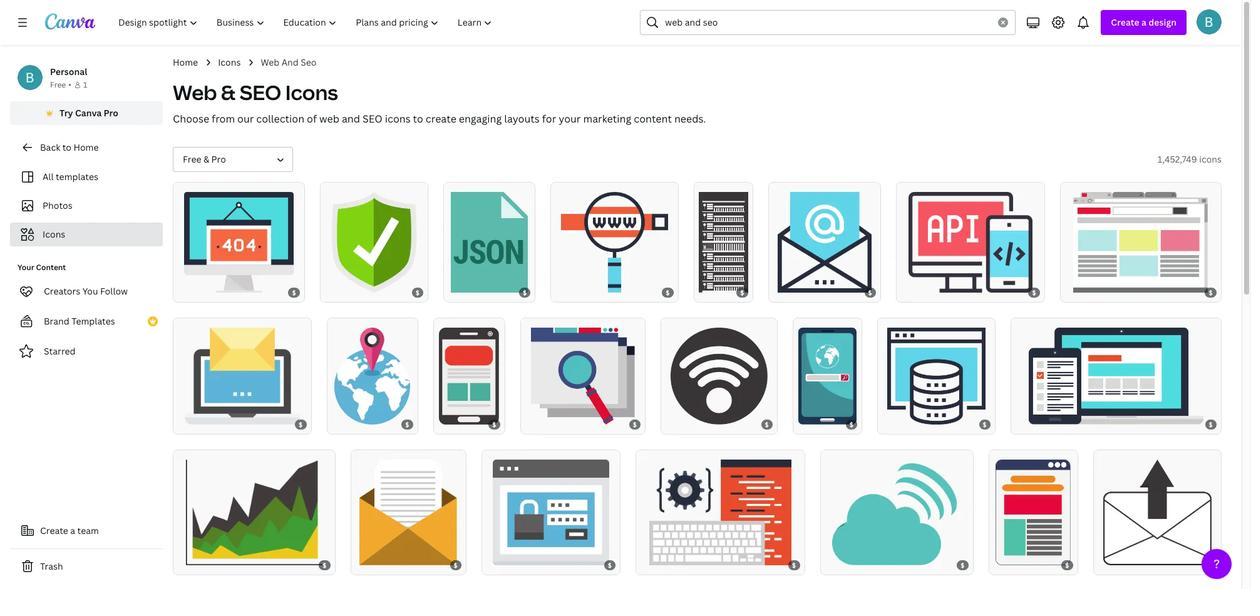 Task type: vqa. For each thing, say whether or not it's contained in the screenshot.
Font
no



Task type: locate. For each thing, give the bounding box(es) containing it.
free left •
[[50, 80, 66, 90]]

create a design
[[1111, 16, 1177, 28]]

0 horizontal spatial free
[[50, 80, 66, 90]]

1 horizontal spatial to
[[413, 112, 423, 126]]

web hosting icon image
[[699, 192, 748, 293]]

creators
[[44, 286, 80, 297]]

0 horizontal spatial icons
[[385, 112, 411, 126]]

free & pro
[[183, 153, 226, 165]]

web up choose
[[173, 79, 217, 106]]

0 horizontal spatial home
[[74, 142, 99, 153]]

$ for json image
[[523, 289, 527, 297]]

0 vertical spatial icons
[[218, 56, 241, 68]]

to inside web & seo icons choose from our collection of web and seo icons to create engaging layouts for your marketing content needs.
[[413, 112, 423, 126]]

1 horizontal spatial create
[[1111, 16, 1140, 28]]

1 vertical spatial create
[[40, 525, 68, 537]]

1 horizontal spatial &
[[221, 79, 236, 106]]

a left the 'design'
[[1142, 16, 1147, 28]]

create inside 'button'
[[40, 525, 68, 537]]

free •
[[50, 80, 71, 90]]

1 vertical spatial &
[[203, 153, 209, 165]]

1 vertical spatial web
[[173, 79, 217, 106]]

your content
[[18, 262, 66, 273]]

& for free
[[203, 153, 209, 165]]

$ for 'open yellow envelope, vector graphic' 'image'
[[454, 562, 458, 570]]

photos link
[[18, 194, 155, 218]]

0 horizontal spatial web
[[173, 79, 217, 106]]

brad klo image
[[1197, 9, 1222, 34]]

$ for search engine optimization isolated icon
[[850, 421, 854, 429]]

icons
[[218, 56, 241, 68], [285, 79, 338, 106], [43, 229, 65, 240]]

all templates
[[43, 171, 98, 183]]

•
[[68, 80, 71, 90]]

1 vertical spatial to
[[62, 142, 71, 153]]

1 vertical spatial icons
[[1199, 153, 1222, 165]]

pro inside try canva pro button
[[104, 107, 118, 119]]

0 vertical spatial free
[[50, 80, 66, 90]]

$ for email icon
[[868, 289, 873, 297]]

& inside web & seo icons choose from our collection of web and seo icons to create engaging layouts for your marketing content needs.
[[221, 79, 236, 106]]

from
[[212, 112, 235, 126]]

free for free •
[[50, 80, 66, 90]]

home
[[173, 56, 198, 68], [74, 142, 99, 153]]

icons right the home link
[[218, 56, 241, 68]]

0 horizontal spatial to
[[62, 142, 71, 153]]

free
[[50, 80, 66, 90], [183, 153, 201, 165]]

$ for usability evaluation concept image
[[1209, 421, 1213, 429]]

web layout with browser icon image
[[1074, 192, 1208, 293]]

1 vertical spatial pro
[[211, 153, 226, 165]]

icons right 1,452,749
[[1199, 153, 1222, 165]]

of
[[307, 112, 317, 126]]

1 vertical spatial free
[[183, 153, 201, 165]]

seo right 'and'
[[363, 112, 383, 126]]

json image
[[451, 192, 528, 293]]

and
[[282, 56, 299, 68]]

icons left create
[[385, 112, 411, 126]]

$ for program coding image
[[792, 562, 797, 570]]

1 horizontal spatial a
[[1142, 16, 1147, 28]]

None search field
[[640, 10, 1016, 35]]

1 vertical spatial a
[[70, 525, 75, 537]]

to right 'back'
[[62, 142, 71, 153]]

back to home link
[[10, 135, 163, 160]]

$ for web address image
[[666, 289, 670, 297]]

home link
[[173, 56, 198, 70]]

home left 'icons' link
[[173, 56, 198, 68]]

seo up our
[[240, 79, 281, 106]]

& down choose
[[203, 153, 209, 165]]

to left create
[[413, 112, 423, 126]]

single web layout icon image
[[996, 460, 1071, 566]]

web for and
[[261, 56, 280, 68]]

1 vertical spatial icons
[[285, 79, 338, 106]]

try
[[60, 107, 73, 119]]

free down choose
[[183, 153, 201, 165]]

free inside free & pro dropdown button
[[183, 153, 201, 165]]

$ for the histograph image
[[323, 562, 327, 570]]

2 horizontal spatial icons
[[285, 79, 338, 106]]

create
[[426, 112, 456, 126]]

for
[[542, 112, 556, 126]]

2 vertical spatial icons
[[43, 229, 65, 240]]

histograph image
[[186, 460, 323, 566]]

0 horizontal spatial seo
[[240, 79, 281, 106]]

our
[[237, 112, 254, 126]]

0 vertical spatial create
[[1111, 16, 1140, 28]]

&
[[221, 79, 236, 106], [203, 153, 209, 165]]

1 horizontal spatial pro
[[211, 153, 226, 165]]

api interface image
[[909, 192, 1033, 293]]

$ for local seo image
[[405, 421, 410, 429]]

0 vertical spatial &
[[221, 79, 236, 106]]

web & seo icons choose from our collection of web and seo icons to create engaging layouts for your marketing content needs.
[[173, 79, 706, 126]]

icons up of
[[285, 79, 338, 106]]

personal
[[50, 66, 87, 78]]

engaging
[[459, 112, 502, 126]]

you
[[82, 286, 98, 297]]

& up from
[[221, 79, 236, 106]]

collection
[[256, 112, 304, 126]]

create left the 'design'
[[1111, 16, 1140, 28]]

seo
[[240, 79, 281, 106], [363, 112, 383, 126]]

1 horizontal spatial seo
[[363, 112, 383, 126]]

0 horizontal spatial icons
[[43, 229, 65, 240]]

0 horizontal spatial a
[[70, 525, 75, 537]]

all templates link
[[18, 165, 155, 189]]

a inside 'button'
[[70, 525, 75, 537]]

web inside web & seo icons choose from our collection of web and seo icons to create engaging layouts for your marketing content needs.
[[173, 79, 217, 106]]

$ for cellphone web layout icon
[[492, 421, 497, 429]]

free & pro button
[[173, 147, 293, 172]]

create
[[1111, 16, 1140, 28], [40, 525, 68, 537]]

home up all templates link
[[74, 142, 99, 153]]

pro down from
[[211, 153, 226, 165]]

web left and at the top of the page
[[261, 56, 280, 68]]

web
[[261, 56, 280, 68], [173, 79, 217, 106]]

0 vertical spatial a
[[1142, 16, 1147, 28]]

trash
[[40, 561, 63, 573]]

your
[[559, 112, 581, 126]]

create left team at the left of the page
[[40, 525, 68, 537]]

a
[[1142, 16, 1147, 28], [70, 525, 75, 537]]

program coding image
[[649, 460, 792, 566]]

$ for web hosting icon
[[740, 289, 745, 297]]

icons
[[385, 112, 411, 126], [1199, 153, 1222, 165]]

a inside dropdown button
[[1142, 16, 1147, 28]]

creators you follow link
[[10, 279, 163, 304]]

icons inside web & seo icons choose from our collection of web and seo icons to create engaging layouts for your marketing content needs.
[[385, 112, 411, 126]]

all
[[43, 171, 54, 183]]

pro right canva
[[104, 107, 118, 119]]

0 vertical spatial to
[[413, 112, 423, 126]]

search engine optimization isolated icon image
[[799, 328, 856, 425]]

email marketing image
[[185, 328, 300, 425]]

icons down photos
[[43, 229, 65, 240]]

0 horizontal spatial &
[[203, 153, 209, 165]]

0 vertical spatial pro
[[104, 107, 118, 119]]

pro
[[104, 107, 118, 119], [211, 153, 226, 165]]

account login image
[[493, 460, 610, 566]]

$
[[292, 289, 296, 297], [416, 289, 420, 297], [523, 289, 527, 297], [666, 289, 670, 297], [740, 289, 745, 297], [868, 289, 873, 297], [1032, 289, 1037, 297], [1209, 289, 1213, 297], [299, 421, 303, 429], [405, 421, 410, 429], [492, 421, 497, 429], [633, 421, 637, 429], [765, 421, 769, 429], [850, 421, 854, 429], [983, 421, 987, 429], [1209, 421, 1213, 429], [323, 562, 327, 570], [454, 562, 458, 570], [608, 562, 612, 570], [792, 562, 797, 570], [961, 562, 965, 570], [1066, 562, 1070, 570], [1209, 562, 1213, 570]]

a for team
[[70, 525, 75, 537]]

create inside dropdown button
[[1111, 16, 1140, 28]]

canva
[[75, 107, 102, 119]]

creators you follow
[[44, 286, 128, 297]]

layouts
[[504, 112, 540, 126]]

local seo image
[[334, 328, 410, 425]]

to
[[413, 112, 423, 126], [62, 142, 71, 153]]

$ for api interface "image"
[[1032, 289, 1037, 297]]

0 horizontal spatial create
[[40, 525, 68, 537]]

brand templates
[[44, 316, 115, 328]]

0 vertical spatial icons
[[385, 112, 411, 126]]

a left team at the left of the page
[[70, 525, 75, 537]]

brand
[[44, 316, 69, 328]]

pro inside free & pro dropdown button
[[211, 153, 226, 165]]

$ for the web hosting image
[[983, 421, 987, 429]]

create for create a team
[[40, 525, 68, 537]]

0 vertical spatial web
[[261, 56, 280, 68]]

1 horizontal spatial web
[[261, 56, 280, 68]]

team
[[77, 525, 99, 537]]

usability evaluation concept image
[[1029, 328, 1204, 425]]

starred
[[44, 346, 76, 358]]

1 horizontal spatial free
[[183, 153, 201, 165]]

& inside dropdown button
[[203, 153, 209, 165]]

0 vertical spatial home
[[173, 56, 198, 68]]

0 horizontal spatial pro
[[104, 107, 118, 119]]

web and seo
[[261, 56, 317, 68]]



Task type: describe. For each thing, give the bounding box(es) containing it.
wifi internet web technology icon.  vector graphic image
[[671, 328, 768, 425]]

follow
[[100, 286, 128, 297]]

email icon image
[[778, 192, 872, 293]]

$ for wifi internet web technology icon.  vector graphic
[[765, 421, 769, 429]]

cellphone web layout icon image
[[439, 328, 499, 425]]

seo
[[301, 56, 317, 68]]

icons link
[[218, 56, 241, 70]]

template web page with seo icon image
[[531, 328, 635, 425]]

top level navigation element
[[110, 10, 503, 35]]

$ for envelope with arrow icon in the bottom right of the page
[[1209, 562, 1213, 570]]

templates
[[56, 171, 98, 183]]

1 vertical spatial home
[[74, 142, 99, 153]]

try canva pro button
[[10, 101, 163, 125]]

templates
[[72, 316, 115, 328]]

back
[[40, 142, 60, 153]]

web address image
[[561, 192, 668, 293]]

1 horizontal spatial icons
[[1199, 153, 1222, 165]]

choose
[[173, 112, 209, 126]]

$ for error page concept image
[[292, 289, 296, 297]]

brand templates link
[[10, 309, 163, 334]]

pro for try canva pro
[[104, 107, 118, 119]]

1 vertical spatial seo
[[363, 112, 383, 126]]

create a design button
[[1101, 10, 1187, 35]]

create for create a design
[[1111, 16, 1140, 28]]

content
[[634, 112, 672, 126]]

envelope with arrow icon image
[[1104, 460, 1212, 566]]

design
[[1149, 16, 1177, 28]]

padlock icon security system design image
[[329, 192, 419, 293]]

try canva pro
[[60, 107, 118, 119]]

web hosting image
[[888, 328, 986, 425]]

web
[[319, 112, 339, 126]]

free for free & pro
[[183, 153, 201, 165]]

and
[[342, 112, 360, 126]]

starred link
[[10, 339, 163, 365]]

1,452,749 icons
[[1158, 153, 1222, 165]]

1
[[83, 80, 87, 90]]

create a team
[[40, 525, 99, 537]]

1,452,749
[[1158, 153, 1197, 165]]

needs.
[[674, 112, 706, 126]]

$ for the web layout with browser icon
[[1209, 289, 1213, 297]]

0 vertical spatial seo
[[240, 79, 281, 106]]

a for design
[[1142, 16, 1147, 28]]

create a team button
[[10, 519, 163, 544]]

icons inside web & seo icons choose from our collection of web and seo icons to create engaging layouts for your marketing content needs.
[[285, 79, 338, 106]]

error page concept image
[[184, 192, 294, 293]]

web for &
[[173, 79, 217, 106]]

$ for the single web layout icon
[[1066, 562, 1070, 570]]

photos
[[43, 200, 72, 212]]

Search search field
[[665, 11, 991, 34]]

trash link
[[10, 555, 163, 580]]

$ for cloud computing service icon
[[961, 562, 965, 570]]

1 horizontal spatial home
[[173, 56, 198, 68]]

back to home
[[40, 142, 99, 153]]

$ for email marketing image
[[299, 421, 303, 429]]

open yellow envelope, vector graphic image
[[360, 460, 457, 566]]

marketing
[[583, 112, 632, 126]]

cloud computing service icon image
[[832, 460, 962, 566]]

content
[[36, 262, 66, 273]]

1 horizontal spatial icons
[[218, 56, 241, 68]]

$ for account login image
[[608, 562, 612, 570]]

$ for template web page with seo icon
[[633, 421, 637, 429]]

pro for free & pro
[[211, 153, 226, 165]]

& for web
[[221, 79, 236, 106]]

your
[[18, 262, 34, 273]]

$ for padlock icon security system design
[[416, 289, 420, 297]]



